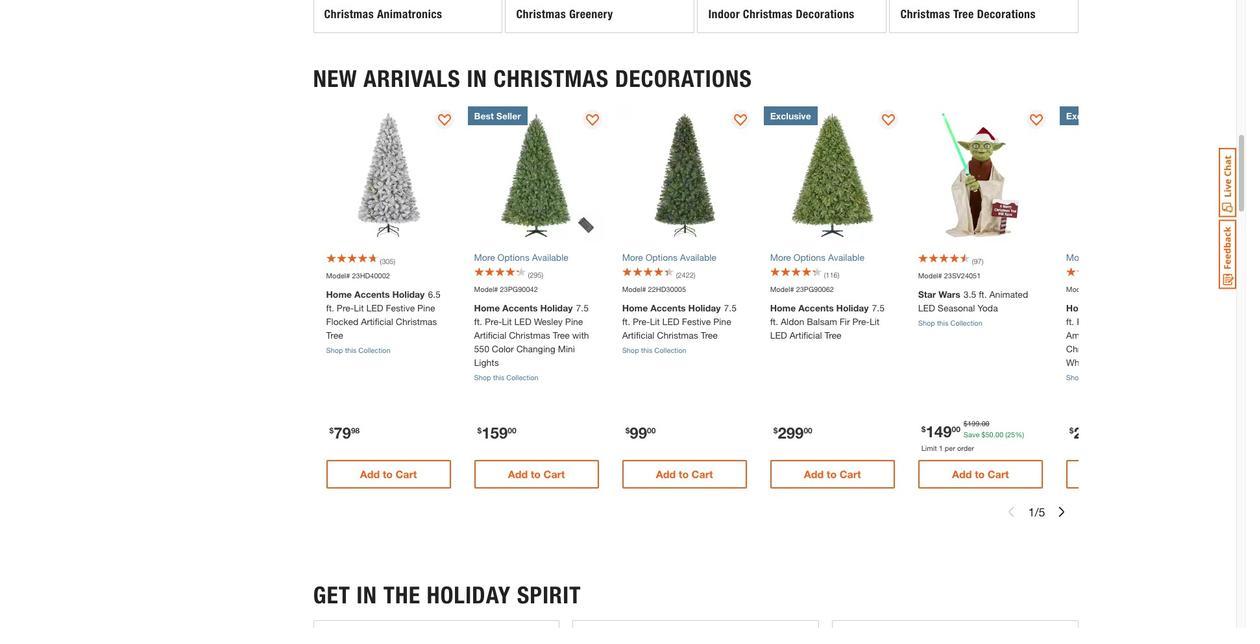 Task type: describe. For each thing, give the bounding box(es) containing it.
led inside 3.5 ft. animated led seasonal yoda
[[918, 303, 936, 314]]

save
[[964, 430, 980, 439]]

ft. for 7.5 ft. pre-lit led festive pine artificial christmas tree
[[622, 316, 630, 327]]

7.5 ft. pre-lit led wesley pine artificial christmas tree with 550 color changing mini lights image
[[468, 106, 605, 244]]

micro
[[1092, 357, 1115, 368]]

23hd40002
[[352, 271, 390, 280]]

7.5 ft. pre-lit led festive pine artificial christmas tree image
[[616, 106, 754, 244]]

sparkling
[[1126, 316, 1165, 327]]

23pg90062
[[796, 285, 834, 293]]

( 2422 )
[[676, 270, 696, 279]]

indoor christmas decorations
[[709, 7, 855, 21]]

0 horizontal spatial decorations
[[615, 65, 752, 93]]

$ for $ 79 98 add to cart
[[329, 426, 334, 436]]

shop this collection for 7.5 ft. pre-lit led sparkling amelia frosted pine artificial christmas tree with 600 warm white micro fairy lights
[[1067, 373, 1131, 382]]

add for 159
[[508, 468, 528, 480]]

add inside $ 79 98 add to cart
[[360, 468, 380, 480]]

more options available link for 7.5 ft. pre-lit led wesley pine artificial christmas tree with 550 color changing mini lights
[[474, 250, 599, 264]]

indoor
[[709, 7, 740, 21]]

this for 7.5 ft. pre-lit led wesley pine artificial christmas tree with 550 color changing mini lights
[[493, 373, 505, 382]]

led for 7.5 ft. pre-lit led wesley pine artificial christmas tree with 550 color changing mini lights
[[515, 316, 532, 327]]

shop this collection link for 7.5 ft. pre-lit led wesley pine artificial christmas tree with 550 color changing mini lights
[[474, 373, 599, 383]]

ft. for 7.5 ft. pre-lit led wesley pine artificial christmas tree with 550 color changing mini lights
[[474, 316, 482, 327]]

( inside $ 149 00 $ 199 . 00 save $ 50 . 00 ( 25 %) limit 1 per order
[[1006, 430, 1008, 439]]

more for 7.5 ft. pre-lit led sparkling amelia frosted pine artificial christmas tree with 600 warm white micro fairy lights
[[1067, 252, 1087, 263]]

model# 23pg90062
[[770, 285, 834, 293]]

changing
[[517, 343, 556, 355]]

lit inside 7.5 ft. aldon balsam fir pre-lit led artificial tree
[[870, 316, 880, 327]]

christmas inside the 7.5 ft. pre-lit led festive pine artificial christmas tree
[[657, 330, 698, 341]]

collection for 7.5 ft. pre-lit led sparkling amelia frosted pine artificial christmas tree with 600 warm white micro fairy lights
[[1099, 373, 1131, 382]]

star wars
[[918, 289, 961, 300]]

led inside 7.5 ft. aldon balsam fir pre-lit led artificial tree
[[770, 330, 787, 341]]

christmas greenery
[[516, 7, 613, 21]]

more options available for 7.5 ft. pre-lit led sparkling amelia frosted pine artificial christmas tree with 600 warm white micro fairy lights
[[1067, 252, 1161, 263]]

00 for 299
[[804, 426, 813, 436]]

to for 299
[[827, 468, 837, 480]]

ft. for 6.5 ft. pre-lit led festive pine flocked artificial christmas tree
[[326, 303, 334, 314]]

christmas inside 7.5 ft. pre-lit led wesley pine artificial christmas tree with 550 color changing mini lights
[[509, 330, 550, 341]]

23sv24051
[[944, 271, 981, 280]]

frosted
[[1097, 330, 1128, 341]]

3 more options available link from the left
[[770, 250, 895, 264]]

( for 2422
[[676, 270, 678, 279]]

1 vertical spatial .
[[994, 430, 996, 439]]

home accents holiday for 7.5 ft. pre-lit led wesley pine artificial christmas tree with 550 color changing mini lights
[[474, 303, 573, 314]]

4 display image from the left
[[1030, 114, 1043, 127]]

christmas tree decorations
[[901, 7, 1036, 21]]

get in the holiday spirit
[[313, 582, 581, 610]]

home accents holiday for 7.5 ft. pre-lit led festive pine artificial christmas tree
[[622, 303, 721, 314]]

display image
[[438, 114, 451, 127]]

more options available for 7.5 ft. pre-lit led wesley pine artificial christmas tree with 550 color changing mini lights
[[474, 252, 569, 263]]

305
[[382, 257, 394, 265]]

shop this collection for 7.5 ft. pre-lit led festive pine artificial christmas tree
[[622, 346, 687, 355]]

artificial inside 7.5 ft. pre-lit led sparkling amelia frosted pine artificial christmas tree with 600 warm white micro fairy lights
[[1150, 330, 1183, 341]]

5 add to cart button from the left
[[918, 460, 1043, 489]]

3 add to cart from the left
[[952, 468, 1009, 480]]

7.5 for 7.5 ft. pre-lit led wesley pine artificial christmas tree with 550 color changing mini lights
[[576, 303, 589, 314]]

arrivals
[[364, 65, 461, 93]]

home for 6.5 ft. pre-lit led festive pine flocked artificial christmas tree
[[326, 289, 352, 300]]

model# for model# 23sv24051
[[918, 271, 942, 280]]

holiday
[[427, 582, 511, 610]]

order
[[958, 444, 974, 452]]

greenery
[[569, 7, 613, 21]]

artificial inside 7.5 ft. aldon balsam fir pre-lit led artificial tree
[[790, 330, 822, 341]]

balsam
[[807, 316, 837, 327]]

$ 299 00
[[774, 424, 813, 442]]

shop this collection for 3.5 ft. animated led seasonal yoda
[[918, 319, 983, 327]]

00 for 159
[[508, 426, 517, 436]]

accents for 7.5 ft. pre-lit led festive pine artificial christmas tree
[[651, 303, 686, 314]]

7.5 ft. pre-lit led sparkling amelia frosted pine artificial christmas tree with 600 warm white micro fairy lights image
[[1060, 106, 1198, 244]]

home accents holiday for 7.5 ft. aldon balsam fir pre-lit led artificial tree
[[770, 303, 869, 314]]

star
[[918, 289, 936, 300]]

seasonal
[[938, 303, 975, 314]]

seller
[[497, 110, 521, 121]]

add to cart for 159
[[508, 468, 565, 480]]

3 more from the left
[[770, 252, 791, 263]]

149
[[926, 422, 952, 441]]

model# for model# 23hd40002
[[326, 271, 350, 280]]

6.5 ft. pre-lit led festive pine flocked artificial christmas tree image
[[320, 106, 457, 244]]

1 display image from the left
[[586, 114, 599, 127]]

22hd30005
[[648, 285, 686, 293]]

add inside $ 99 00 add to cart
[[656, 468, 676, 480]]

options for 7.5 ft. pre-lit led wesley pine artificial christmas tree with 550 color changing mini lights
[[498, 252, 530, 263]]

pre- for 7.5 ft. pre-lit led sparkling amelia frosted pine artificial christmas tree with 600 warm white micro fairy lights
[[1077, 316, 1094, 327]]

tree inside '6.5 ft. pre-lit led festive pine flocked artificial christmas tree'
[[326, 330, 343, 341]]

tree inside 7.5 ft. aldon balsam fir pre-lit led artificial tree
[[825, 330, 842, 341]]

6.5
[[428, 289, 441, 300]]

7.5 ft. aldon balsam fir pre-lit led artificial tree
[[770, 303, 885, 341]]

led for 7.5 ft. pre-lit led festive pine artificial christmas tree
[[663, 316, 680, 327]]

collection for 7.5 ft. pre-lit led festive pine artificial christmas tree
[[655, 346, 687, 355]]

fir
[[840, 316, 850, 327]]

christmas inside 7.5 ft. pre-lit led sparkling amelia frosted pine artificial christmas tree with 600 warm white micro fairy lights
[[1067, 343, 1108, 355]]

limit
[[922, 444, 937, 452]]

new
[[313, 65, 357, 93]]

lights inside 7.5 ft. pre-lit led wesley pine artificial christmas tree with 550 color changing mini lights
[[474, 357, 499, 368]]

more options available for 7.5 ft. pre-lit led festive pine artificial christmas tree
[[622, 252, 717, 263]]

to inside $ 99 00 add to cart
[[679, 468, 689, 480]]

299 for $ 299 00
[[778, 424, 804, 442]]

festive for tree
[[682, 316, 711, 327]]

/
[[1035, 505, 1039, 519]]

fairy
[[1118, 357, 1137, 368]]

amelia
[[1067, 330, 1094, 341]]

best seller
[[474, 110, 521, 121]]

7.5 for 7.5 ft. pre-lit led sparkling amelia frosted pine artificial christmas tree with 600 warm white micro fairy lights
[[1168, 303, 1181, 314]]

model# 23pg90019
[[1067, 285, 1130, 293]]

decorations for indoor christmas decorations
[[796, 7, 855, 21]]

add to cart button for 99
[[622, 460, 747, 489]]

model# 22hd30005
[[622, 285, 686, 293]]

this for 3.5 ft. animated led seasonal yoda
[[937, 319, 949, 327]]

add to cart button for 159
[[474, 460, 599, 489]]

lit for 6.5 ft. pre-lit led festive pine flocked artificial christmas tree
[[354, 303, 364, 314]]

) for ( 295 )
[[542, 270, 544, 279]]

shop for 3.5 ft. animated led seasonal yoda
[[918, 319, 935, 327]]

shop this collection for 6.5 ft. pre-lit led festive pine flocked artificial christmas tree
[[326, 346, 391, 355]]

600
[[1149, 343, 1164, 355]]

next slide image
[[1057, 507, 1068, 517]]

with inside 7.5 ft. pre-lit led wesley pine artificial christmas tree with 550 color changing mini lights
[[572, 330, 589, 341]]

feedback link image
[[1219, 219, 1237, 290]]

550
[[474, 343, 489, 355]]

available for 7.5 ft. pre-lit led wesley pine artificial christmas tree with 550 color changing mini lights
[[532, 252, 569, 263]]

( 295 )
[[528, 270, 544, 279]]

$ for $ 159 00
[[478, 426, 482, 436]]

cart inside $ 99 00 add to cart
[[692, 468, 713, 480]]

50
[[986, 430, 994, 439]]

cart for 299
[[840, 468, 861, 480]]

shop for 6.5 ft. pre-lit led festive pine flocked artificial christmas tree
[[326, 346, 343, 355]]

0 vertical spatial .
[[980, 419, 982, 428]]

97
[[974, 257, 982, 265]]

cart for 159
[[544, 468, 565, 480]]

$ for $ 99 00 add to cart
[[626, 426, 630, 436]]

with inside 7.5 ft. pre-lit led sparkling amelia frosted pine artificial christmas tree with 600 warm white micro fairy lights
[[1130, 343, 1147, 355]]

the
[[383, 582, 421, 610]]

3 display image from the left
[[882, 114, 895, 127]]

in
[[357, 582, 377, 610]]

christmas animatronics link
[[314, 0, 502, 32]]

flocked
[[326, 316, 359, 327]]

2422
[[678, 270, 694, 279]]

holiday for 7.5 ft. aldon balsam fir pre-lit led artificial tree
[[837, 303, 869, 314]]

$ 99 00 add to cart
[[626, 424, 713, 480]]

animatronics
[[377, 7, 442, 21]]

116
[[826, 270, 838, 279]]

shop for 7.5 ft. pre-lit led wesley pine artificial christmas tree with 550 color changing mini lights
[[474, 373, 491, 382]]

1 / 5
[[1029, 505, 1046, 519]]

model# for model# 23pg90019
[[1067, 285, 1091, 293]]

holiday for 7.5 ft. pre-lit led sparkling amelia frosted pine artificial christmas tree with 600 warm white micro fairy lights
[[1133, 303, 1165, 314]]

holiday for 7.5 ft. pre-lit led wesley pine artificial christmas tree with 550 color changing mini lights
[[540, 303, 573, 314]]

more options available link for 7.5 ft. pre-lit led festive pine artificial christmas tree
[[622, 250, 747, 264]]

shop this collection link for 7.5 ft. pre-lit led sparkling amelia frosted pine artificial christmas tree with 600 warm white micro fairy lights
[[1067, 373, 1191, 383]]

5
[[1039, 505, 1046, 519]]

add for 299
[[804, 468, 824, 480]]

home for 7.5 ft. pre-lit led festive pine artificial christmas tree
[[622, 303, 648, 314]]

new arrivals in christmas decorations
[[313, 65, 752, 93]]

in
[[467, 65, 487, 93]]

3 more options available from the left
[[770, 252, 865, 263]]

295
[[530, 270, 542, 279]]

tree inside christmas tree decorations link
[[954, 7, 974, 21]]

add to cart button for 79
[[326, 460, 451, 489]]

$ 149 00 $ 199 . 00 save $ 50 . 00 ( 25 %) limit 1 per order
[[922, 419, 1025, 452]]



Task type: vqa. For each thing, say whether or not it's contained in the screenshot.
Indoor Christmas Decorations 'link'
yes



Task type: locate. For each thing, give the bounding box(es) containing it.
( 116 )
[[824, 270, 840, 279]]

model# for model# 22hd30005
[[622, 285, 646, 293]]

more options available up 116
[[770, 252, 865, 263]]

add to cart button down "$ 299 00" in the right of the page
[[770, 460, 895, 489]]

6.5 ft. pre-lit led festive pine flocked artificial christmas tree
[[326, 289, 441, 341]]

pre- for 7.5 ft. pre-lit led wesley pine artificial christmas tree with 550 color changing mini lights
[[485, 316, 502, 327]]

1 horizontal spatial exclusive
[[1067, 110, 1107, 121]]

1 available from the left
[[532, 252, 569, 263]]

this down micro
[[1085, 373, 1097, 382]]

pre-
[[337, 303, 354, 314], [485, 316, 502, 327], [633, 316, 650, 327], [853, 316, 870, 327], [1077, 316, 1094, 327]]

ft. up 550
[[474, 316, 482, 327]]

5 cart from the left
[[988, 468, 1009, 480]]

$ inside $ 79 98 add to cart
[[329, 426, 334, 436]]

holiday up fir
[[837, 303, 869, 314]]

23pg90042
[[500, 285, 538, 293]]

1 options from the left
[[498, 252, 530, 263]]

4 7.5 from the left
[[1168, 303, 1181, 314]]

lit inside the 7.5 ft. pre-lit led festive pine artificial christmas tree
[[650, 316, 660, 327]]

00 inside $ 159 00
[[508, 426, 517, 436]]

warm
[[1167, 343, 1191, 355]]

1 lights from the left
[[474, 357, 499, 368]]

1 horizontal spatial with
[[1130, 343, 1147, 355]]

ft. right 3.5 at the top of the page
[[979, 289, 987, 300]]

decorations
[[796, 7, 855, 21], [977, 7, 1036, 21], [615, 65, 752, 93]]

3 available from the left
[[828, 252, 865, 263]]

$ inside $ 159 00
[[478, 426, 482, 436]]

model#
[[326, 271, 350, 280], [918, 271, 942, 280], [474, 285, 498, 293], [622, 285, 646, 293], [770, 285, 794, 293], [1067, 285, 1091, 293]]

0 vertical spatial with
[[572, 330, 589, 341]]

$ for $ 299
[[1070, 426, 1074, 436]]

display image
[[586, 114, 599, 127], [734, 114, 747, 127], [882, 114, 895, 127], [1030, 114, 1043, 127]]

7.5 inside 7.5 ft. aldon balsam fir pre-lit led artificial tree
[[872, 303, 885, 314]]

led
[[366, 303, 383, 314], [918, 303, 936, 314], [515, 316, 532, 327], [663, 316, 680, 327], [1107, 316, 1124, 327], [770, 330, 787, 341]]

accents
[[354, 289, 390, 300], [503, 303, 538, 314], [651, 303, 686, 314], [799, 303, 834, 314], [1095, 303, 1130, 314]]

home for 7.5 ft. aldon balsam fir pre-lit led artificial tree
[[770, 303, 796, 314]]

christmas
[[324, 7, 374, 21], [516, 7, 566, 21], [743, 7, 793, 21], [901, 7, 951, 21], [494, 65, 609, 93], [396, 316, 437, 327], [509, 330, 550, 341], [657, 330, 698, 341], [1067, 343, 1108, 355]]

live chat image
[[1219, 148, 1237, 217]]

5 add from the left
[[952, 468, 972, 480]]

lights down 600
[[1140, 357, 1165, 368]]

shop this collection link down fairy on the bottom right
[[1067, 373, 1191, 383]]

artificial inside 7.5 ft. pre-lit led wesley pine artificial christmas tree with 550 color changing mini lights
[[474, 330, 507, 341]]

this for 6.5 ft. pre-lit led festive pine flocked artificial christmas tree
[[345, 346, 357, 355]]

$
[[964, 419, 968, 428], [922, 424, 926, 434], [329, 426, 334, 436], [478, 426, 482, 436], [626, 426, 630, 436], [774, 426, 778, 436], [1070, 426, 1074, 436], [982, 430, 986, 439]]

1 299 from the left
[[778, 424, 804, 442]]

more options available link up ( 295 )
[[474, 250, 599, 264]]

pine inside 7.5 ft. pre-lit led wesley pine artificial christmas tree with 550 color changing mini lights
[[565, 316, 583, 327]]

lit up frosted
[[1094, 316, 1104, 327]]

collection for 3.5 ft. animated led seasonal yoda
[[951, 319, 983, 327]]

2 add to cart button from the left
[[474, 460, 599, 489]]

1 horizontal spatial decorations
[[796, 7, 855, 21]]

ft. for 7.5 ft. aldon balsam fir pre-lit led artificial tree
[[770, 316, 779, 327]]

accents down 23hd40002
[[354, 289, 390, 300]]

pre- inside 7.5 ft. aldon balsam fir pre-lit led artificial tree
[[853, 316, 870, 327]]

accents for 7.5 ft. aldon balsam fir pre-lit led artificial tree
[[799, 303, 834, 314]]

7.5
[[576, 303, 589, 314], [724, 303, 737, 314], [872, 303, 885, 314], [1168, 303, 1181, 314]]

artificial inside the 7.5 ft. pre-lit led festive pine artificial christmas tree
[[622, 330, 655, 341]]

3.5
[[964, 289, 977, 300]]

to for 159
[[531, 468, 541, 480]]

collection down micro
[[1099, 373, 1131, 382]]

collection for 6.5 ft. pre-lit led festive pine flocked artificial christmas tree
[[359, 346, 391, 355]]

accents for 7.5 ft. pre-lit led wesley pine artificial christmas tree with 550 color changing mini lights
[[503, 303, 538, 314]]

aldon
[[781, 316, 805, 327]]

3.5 ft. animated led seasonal yoda image
[[912, 106, 1050, 244]]

( for 295
[[528, 270, 530, 279]]

pine for 7.5 ft. pre-lit led festive pine artificial christmas tree
[[714, 316, 731, 327]]

00
[[982, 419, 990, 428], [952, 424, 961, 434], [508, 426, 517, 436], [647, 426, 656, 436], [804, 426, 813, 436], [996, 430, 1004, 439]]

1 vertical spatial 1
[[1029, 505, 1035, 519]]

best
[[474, 110, 494, 121]]

ft. left aldon
[[770, 316, 779, 327]]

with up mini
[[572, 330, 589, 341]]

4 options from the left
[[1090, 252, 1122, 263]]

0 horizontal spatial 1
[[939, 444, 943, 452]]

1 add from the left
[[360, 468, 380, 480]]

0 horizontal spatial festive
[[386, 303, 415, 314]]

home for 7.5 ft. pre-lit led sparkling amelia frosted pine artificial christmas tree with 600 warm white micro fairy lights
[[1067, 303, 1092, 314]]

collection
[[951, 319, 983, 327], [359, 346, 391, 355], [655, 346, 687, 355], [507, 373, 539, 382], [1099, 373, 1131, 382]]

4 available from the left
[[1124, 252, 1161, 263]]

options up 23pg90019
[[1090, 252, 1122, 263]]

7.5 ft. pre-lit led festive pine artificial christmas tree
[[622, 303, 737, 341]]

1 inside $ 149 00 $ 199 . 00 save $ 50 . 00 ( 25 %) limit 1 per order
[[939, 444, 943, 452]]

ft. for 3.5 ft. animated led seasonal yoda
[[979, 289, 987, 300]]

decorations for christmas tree decorations
[[977, 7, 1036, 21]]

99
[[630, 424, 647, 442]]

$ 299
[[1070, 424, 1100, 442]]

holiday
[[392, 289, 425, 300], [540, 303, 573, 314], [689, 303, 721, 314], [837, 303, 869, 314], [1133, 303, 1165, 314]]

shop this collection link for 6.5 ft. pre-lit led festive pine flocked artificial christmas tree
[[326, 345, 451, 356]]

2 add to cart from the left
[[804, 468, 861, 480]]

animated
[[990, 289, 1029, 300]]

led down 'star'
[[918, 303, 936, 314]]

more options available up ( 295 )
[[474, 252, 569, 263]]

home accents holiday down "22hd30005"
[[622, 303, 721, 314]]

festive inside the 7.5 ft. pre-lit led festive pine artificial christmas tree
[[682, 316, 711, 327]]

79
[[334, 424, 351, 442]]

collection down changing
[[507, 373, 539, 382]]

festive down "22hd30005"
[[682, 316, 711, 327]]

pine inside 7.5 ft. pre-lit led sparkling amelia frosted pine artificial christmas tree with 600 warm white micro fairy lights
[[1130, 330, 1148, 341]]

shop down flocked in the left bottom of the page
[[326, 346, 343, 355]]

pine inside the 7.5 ft. pre-lit led festive pine artificial christmas tree
[[714, 316, 731, 327]]

ft. inside 7.5 ft. pre-lit led wesley pine artificial christmas tree with 550 color changing mini lights
[[474, 316, 482, 327]]

0 horizontal spatial 299
[[778, 424, 804, 442]]

add to cart for 299
[[804, 468, 861, 480]]

2 options from the left
[[646, 252, 678, 263]]

1 more options available link from the left
[[474, 250, 599, 264]]

available for 7.5 ft. pre-lit led sparkling amelia frosted pine artificial christmas tree with 600 warm white micro fairy lights
[[1124, 252, 1161, 263]]

accents up balsam
[[799, 303, 834, 314]]

7.5 inside the 7.5 ft. pre-lit led festive pine artificial christmas tree
[[724, 303, 737, 314]]

holiday for 6.5 ft. pre-lit led festive pine flocked artificial christmas tree
[[392, 289, 425, 300]]

pine inside '6.5 ft. pre-lit led festive pine flocked artificial christmas tree'
[[417, 303, 435, 314]]

0 vertical spatial 1
[[939, 444, 943, 452]]

1 add to cart from the left
[[508, 468, 565, 480]]

shop down 550
[[474, 373, 491, 382]]

festive for christmas
[[386, 303, 415, 314]]

23pg90019
[[1092, 285, 1130, 293]]

home accents holiday
[[326, 289, 425, 300], [474, 303, 573, 314], [622, 303, 721, 314], [770, 303, 869, 314], [1067, 303, 1165, 314]]

00 inside $ 99 00 add to cart
[[647, 426, 656, 436]]

pre- inside 7.5 ft. pre-lit led sparkling amelia frosted pine artificial christmas tree with 600 warm white micro fairy lights
[[1077, 316, 1094, 327]]

home accents holiday down 23pg90019
[[1067, 303, 1165, 314]]

model# 23hd40002
[[326, 271, 390, 280]]

christmas animatronics
[[324, 7, 442, 21]]

2 cart from the left
[[544, 468, 565, 480]]

3 options from the left
[[794, 252, 826, 263]]

( up 23sv24051
[[972, 257, 974, 265]]

accents for 6.5 ft. pre-lit led festive pine flocked artificial christmas tree
[[354, 289, 390, 300]]

( for 305
[[380, 257, 382, 265]]

model# left 23pg90019
[[1067, 285, 1091, 293]]

$ 79 98 add to cart
[[329, 424, 417, 480]]

christmas inside '6.5 ft. pre-lit led festive pine flocked artificial christmas tree'
[[396, 316, 437, 327]]

4 more options available link from the left
[[1067, 250, 1191, 264]]

$ inside "$ 299 00"
[[774, 426, 778, 436]]

pre- for 7.5 ft. pre-lit led festive pine artificial christmas tree
[[633, 316, 650, 327]]

artificial right flocked in the left bottom of the page
[[361, 316, 393, 327]]

add to cart down order
[[952, 468, 1009, 480]]

pre- up "amelia"
[[1077, 316, 1094, 327]]

00 inside "$ 299 00"
[[804, 426, 813, 436]]

wars
[[939, 289, 961, 300]]

home down model# 23pg90019
[[1067, 303, 1092, 314]]

add to cart down "$ 299 00" in the right of the page
[[804, 468, 861, 480]]

led inside 7.5 ft. pre-lit led wesley pine artificial christmas tree with 550 color changing mini lights
[[515, 316, 532, 327]]

pine
[[417, 303, 435, 314], [565, 316, 583, 327], [714, 316, 731, 327], [1130, 330, 1148, 341]]

2 display image from the left
[[734, 114, 747, 127]]

led inside '6.5 ft. pre-lit led festive pine flocked artificial christmas tree'
[[366, 303, 383, 314]]

add to cart button down order
[[918, 460, 1043, 489]]

per
[[945, 444, 956, 452]]

3 7.5 from the left
[[872, 303, 885, 314]]

tree inside 7.5 ft. pre-lit led wesley pine artificial christmas tree with 550 color changing mini lights
[[553, 330, 570, 341]]

accents for 7.5 ft. pre-lit led sparkling amelia frosted pine artificial christmas tree with 600 warm white micro fairy lights
[[1095, 303, 1130, 314]]

led for 6.5 ft. pre-lit led festive pine flocked artificial christmas tree
[[366, 303, 383, 314]]

add for 149
[[952, 468, 972, 480]]

( 97 )
[[972, 257, 984, 265]]

299
[[778, 424, 804, 442], [1074, 424, 1100, 442]]

7.5 ft. aldon balsam fir pre-lit led artificial tree image
[[764, 106, 902, 244]]

to for 149
[[975, 468, 985, 480]]

0 horizontal spatial lights
[[474, 357, 499, 368]]

shop
[[918, 319, 935, 327], [326, 346, 343, 355], [622, 346, 639, 355], [474, 373, 491, 382], [1067, 373, 1084, 382]]

lit inside 7.5 ft. pre-lit led wesley pine artificial christmas tree with 550 color changing mini lights
[[502, 316, 512, 327]]

more up model# 22hd30005
[[622, 252, 643, 263]]

3 to from the left
[[679, 468, 689, 480]]

2 to from the left
[[531, 468, 541, 480]]

artificial down aldon
[[790, 330, 822, 341]]

$ inside $ 99 00 add to cart
[[626, 426, 630, 436]]

more options available link up 23pg90019
[[1067, 250, 1191, 264]]

lit up flocked in the left bottom of the page
[[354, 303, 364, 314]]

options up the ( 116 )
[[794, 252, 826, 263]]

1 cart from the left
[[396, 468, 417, 480]]

home accents holiday down 23hd40002
[[326, 289, 425, 300]]

shop this collection link down yoda in the right top of the page
[[918, 318, 1043, 329]]

7.5 ft. pre-lit led wesley pine artificial christmas tree with 550 color changing mini lights
[[474, 303, 589, 368]]

shop this collection link down the 7.5 ft. pre-lit led festive pine artificial christmas tree
[[622, 345, 747, 356]]

7.5 for 7.5 ft. pre-lit led festive pine artificial christmas tree
[[724, 303, 737, 314]]

2 exclusive from the left
[[1067, 110, 1107, 121]]

more options available link for 7.5 ft. pre-lit led sparkling amelia frosted pine artificial christmas tree with 600 warm white micro fairy lights
[[1067, 250, 1191, 264]]

home up aldon
[[770, 303, 796, 314]]

exclusive
[[770, 110, 811, 121], [1067, 110, 1107, 121]]

ft. inside the 7.5 ft. pre-lit led festive pine artificial christmas tree
[[622, 316, 630, 327]]

this down seasonal
[[937, 319, 949, 327]]

ft. inside 3.5 ft. animated led seasonal yoda
[[979, 289, 987, 300]]

home accents holiday down 23pg90042
[[474, 303, 573, 314]]

to inside $ 79 98 add to cart
[[383, 468, 393, 480]]

1 add to cart button from the left
[[326, 460, 451, 489]]

) for ( 116 )
[[838, 270, 840, 279]]

) for ( 2422 )
[[694, 270, 696, 279]]

pre- up flocked in the left bottom of the page
[[337, 303, 354, 314]]

indoor christmas decorations link
[[698, 0, 887, 32]]

199
[[968, 419, 980, 428]]

shop this collection for 7.5 ft. pre-lit led wesley pine artificial christmas tree with 550 color changing mini lights
[[474, 373, 539, 382]]

color
[[492, 343, 514, 355]]

3 cart from the left
[[692, 468, 713, 480]]

98
[[351, 426, 360, 436]]

led inside the 7.5 ft. pre-lit led festive pine artificial christmas tree
[[663, 316, 680, 327]]

this for 7.5 ft. pre-lit led sparkling amelia frosted pine artificial christmas tree with 600 warm white micro fairy lights
[[1085, 373, 1097, 382]]

%)
[[1016, 430, 1025, 439]]

shop for 7.5 ft. pre-lit led sparkling amelia frosted pine artificial christmas tree with 600 warm white micro fairy lights
[[1067, 373, 1084, 382]]

2 7.5 from the left
[[724, 303, 737, 314]]

7.5 inside 7.5 ft. pre-lit led sparkling amelia frosted pine artificial christmas tree with 600 warm white micro fairy lights
[[1168, 303, 1181, 314]]

tree
[[954, 7, 974, 21], [326, 330, 343, 341], [553, 330, 570, 341], [701, 330, 718, 341], [825, 330, 842, 341], [1110, 343, 1127, 355]]

1 horizontal spatial 299
[[1074, 424, 1100, 442]]

home for 7.5 ft. pre-lit led wesley pine artificial christmas tree with 550 color changing mini lights
[[474, 303, 500, 314]]

0 horizontal spatial add to cart
[[508, 468, 565, 480]]

( up 23pg90042
[[528, 270, 530, 279]]

this is the first slide image
[[1007, 507, 1017, 517]]

1 horizontal spatial .
[[994, 430, 996, 439]]

artificial inside '6.5 ft. pre-lit led festive pine flocked artificial christmas tree'
[[361, 316, 393, 327]]

options for 7.5 ft. pre-lit led sparkling amelia frosted pine artificial christmas tree with 600 warm white micro fairy lights
[[1090, 252, 1122, 263]]

shop for 7.5 ft. pre-lit led festive pine artificial christmas tree
[[622, 346, 639, 355]]

ft. up "amelia"
[[1067, 316, 1075, 327]]

1 vertical spatial with
[[1130, 343, 1147, 355]]

add to cart button down $ 159 00
[[474, 460, 599, 489]]

$ for $ 149 00 $ 199 . 00 save $ 50 . 00 ( 25 %) limit 1 per order
[[922, 424, 926, 434]]

yoda
[[978, 303, 998, 314]]

festive inside '6.5 ft. pre-lit led festive pine flocked artificial christmas tree'
[[386, 303, 415, 314]]

1 horizontal spatial festive
[[682, 316, 711, 327]]

2 horizontal spatial decorations
[[977, 7, 1036, 21]]

lit
[[354, 303, 364, 314], [502, 316, 512, 327], [650, 316, 660, 327], [870, 316, 880, 327], [1094, 316, 1104, 327]]

add to cart down $ 159 00
[[508, 468, 565, 480]]

more options available link up 116
[[770, 250, 895, 264]]

$ for $ 299 00
[[774, 426, 778, 436]]

more options available up 23pg90019
[[1067, 252, 1161, 263]]

this for 7.5 ft. pre-lit led festive pine artificial christmas tree
[[641, 346, 653, 355]]

00 for 99
[[647, 426, 656, 436]]

159
[[482, 424, 508, 442]]

pine for 6.5 ft. pre-lit led festive pine flocked artificial christmas tree
[[417, 303, 435, 314]]

options up ( 295 )
[[498, 252, 530, 263]]

home down model# 22hd30005
[[622, 303, 648, 314]]

more options available link up ( 2422 )
[[622, 250, 747, 264]]

pre- inside '6.5 ft. pre-lit led festive pine flocked artificial christmas tree'
[[337, 303, 354, 314]]

model# up 'star'
[[918, 271, 942, 280]]

to
[[383, 468, 393, 480], [531, 468, 541, 480], [679, 468, 689, 480], [827, 468, 837, 480], [975, 468, 985, 480]]

artificial down model# 22hd30005
[[622, 330, 655, 341]]

lit down model# 22hd30005
[[650, 316, 660, 327]]

options for 7.5 ft. pre-lit led festive pine artificial christmas tree
[[646, 252, 678, 263]]

pre- up the color
[[485, 316, 502, 327]]

) for ( 305 )
[[394, 257, 395, 265]]

1 horizontal spatial add to cart
[[804, 468, 861, 480]]

1 more from the left
[[474, 252, 495, 263]]

2 available from the left
[[680, 252, 717, 263]]

led inside 7.5 ft. pre-lit led sparkling amelia frosted pine artificial christmas tree with 600 warm white micro fairy lights
[[1107, 316, 1124, 327]]

accents down 23pg90042
[[503, 303, 538, 314]]

( left %)
[[1006, 430, 1008, 439]]

this
[[937, 319, 949, 327], [345, 346, 357, 355], [641, 346, 653, 355], [493, 373, 505, 382], [1085, 373, 1097, 382]]

this down the 7.5 ft. pre-lit led festive pine artificial christmas tree
[[641, 346, 653, 355]]

model# 23pg90042
[[474, 285, 538, 293]]

1
[[939, 444, 943, 452], [1029, 505, 1035, 519]]

led down aldon
[[770, 330, 787, 341]]

lit inside '6.5 ft. pre-lit led festive pine flocked artificial christmas tree'
[[354, 303, 364, 314]]

home down model# 23pg90042
[[474, 303, 500, 314]]

pre- inside 7.5 ft. pre-lit led wesley pine artificial christmas tree with 550 color changing mini lights
[[485, 316, 502, 327]]

more options available
[[474, 252, 569, 263], [622, 252, 717, 263], [770, 252, 865, 263], [1067, 252, 1161, 263]]

1 left per
[[939, 444, 943, 452]]

2 add from the left
[[508, 468, 528, 480]]

shop this collection down micro
[[1067, 373, 1131, 382]]

lit inside 7.5 ft. pre-lit led sparkling amelia frosted pine artificial christmas tree with 600 warm white micro fairy lights
[[1094, 316, 1104, 327]]

1 exclusive from the left
[[770, 110, 811, 121]]

3.5 ft. animated led seasonal yoda
[[918, 289, 1029, 314]]

25
[[1008, 430, 1016, 439]]

1 more options available from the left
[[474, 252, 569, 263]]

home accents holiday for 6.5 ft. pre-lit led festive pine flocked artificial christmas tree
[[326, 289, 425, 300]]

0 horizontal spatial with
[[572, 330, 589, 341]]

ft. down model# 22hd30005
[[622, 316, 630, 327]]

cart for 149
[[988, 468, 1009, 480]]

artificial up 600
[[1150, 330, 1183, 341]]

7.5 for 7.5 ft. aldon balsam fir pre-lit led artificial tree
[[872, 303, 885, 314]]

with
[[572, 330, 589, 341], [1130, 343, 1147, 355]]

options
[[498, 252, 530, 263], [646, 252, 678, 263], [794, 252, 826, 263], [1090, 252, 1122, 263]]

lit right fir
[[870, 316, 880, 327]]

) for ( 97 )
[[982, 257, 984, 265]]

cart inside $ 79 98 add to cart
[[396, 468, 417, 480]]

shop this collection link
[[918, 318, 1043, 329], [326, 345, 451, 356], [622, 345, 747, 356], [474, 373, 599, 383], [1067, 373, 1191, 383]]

add
[[360, 468, 380, 480], [508, 468, 528, 480], [656, 468, 676, 480], [804, 468, 824, 480], [952, 468, 972, 480]]

( up "22hd30005"
[[676, 270, 678, 279]]

mini
[[558, 343, 575, 355]]

model# for model# 23pg90042
[[474, 285, 498, 293]]

more for 7.5 ft. pre-lit led festive pine artificial christmas tree
[[622, 252, 643, 263]]

2 horizontal spatial add to cart
[[952, 468, 1009, 480]]

add to cart button down 99
[[622, 460, 747, 489]]

( for 116
[[824, 270, 826, 279]]

ft. inside 7.5 ft. aldon balsam fir pre-lit led artificial tree
[[770, 316, 779, 327]]

lights inside 7.5 ft. pre-lit led sparkling amelia frosted pine artificial christmas tree with 600 warm white micro fairy lights
[[1140, 357, 1165, 368]]

available up 116
[[828, 252, 865, 263]]

shop down the 7.5 ft. pre-lit led festive pine artificial christmas tree
[[622, 346, 639, 355]]

holiday left 6.5
[[392, 289, 425, 300]]

shop down 'star'
[[918, 319, 935, 327]]

led for 7.5 ft. pre-lit led sparkling amelia frosted pine artificial christmas tree with 600 warm white micro fairy lights
[[1107, 316, 1124, 327]]

shop this collection link for 7.5 ft. pre-lit led festive pine artificial christmas tree
[[622, 345, 747, 356]]

accents down 23pg90019
[[1095, 303, 1130, 314]]

ft. inside 7.5 ft. pre-lit led sparkling amelia frosted pine artificial christmas tree with 600 warm white micro fairy lights
[[1067, 316, 1075, 327]]

shop this collection down seasonal
[[918, 319, 983, 327]]

7.5 inside 7.5 ft. pre-lit led wesley pine artificial christmas tree with 550 color changing mini lights
[[576, 303, 589, 314]]

299 for $ 299
[[1074, 424, 1100, 442]]

ft. up flocked in the left bottom of the page
[[326, 303, 334, 314]]

4 more from the left
[[1067, 252, 1087, 263]]

model# left 23hd40002
[[326, 271, 350, 280]]

0 horizontal spatial .
[[980, 419, 982, 428]]

2 more from the left
[[622, 252, 643, 263]]

0 vertical spatial festive
[[386, 303, 415, 314]]

available up ( 2422 )
[[680, 252, 717, 263]]

( 305 )
[[380, 257, 395, 265]]

this down the color
[[493, 373, 505, 382]]

pre- for 6.5 ft. pre-lit led festive pine flocked artificial christmas tree
[[337, 303, 354, 314]]

model# left 23pg90042
[[474, 285, 498, 293]]

4 cart from the left
[[840, 468, 861, 480]]

get
[[313, 582, 350, 610]]

pre- down model# 22hd30005
[[633, 316, 650, 327]]

1 horizontal spatial 1
[[1029, 505, 1035, 519]]

christmas tree decorations link
[[890, 0, 1079, 32]]

0 horizontal spatial exclusive
[[770, 110, 811, 121]]

shop this collection down flocked in the left bottom of the page
[[326, 346, 391, 355]]

wesley
[[534, 316, 563, 327]]

$ inside $ 299
[[1070, 426, 1074, 436]]

lights down 550
[[474, 357, 499, 368]]

)
[[394, 257, 395, 265], [982, 257, 984, 265], [542, 270, 544, 279], [694, 270, 696, 279], [838, 270, 840, 279]]

4 to from the left
[[827, 468, 837, 480]]

add to cart
[[508, 468, 565, 480], [804, 468, 861, 480], [952, 468, 1009, 480]]

2 more options available from the left
[[622, 252, 717, 263]]

.
[[980, 419, 982, 428], [994, 430, 996, 439]]

pre- inside the 7.5 ft. pre-lit led festive pine artificial christmas tree
[[633, 316, 650, 327]]

spirit
[[517, 582, 581, 610]]

$ 159 00
[[478, 424, 517, 442]]

7.5 ft. pre-lit led sparkling amelia frosted pine artificial christmas tree with 600 warm white micro fairy lights
[[1067, 303, 1191, 368]]

1 to from the left
[[383, 468, 393, 480]]

2 299 from the left
[[1074, 424, 1100, 442]]

model# for model# 23pg90062
[[770, 285, 794, 293]]

white
[[1067, 357, 1090, 368]]

collection down the 7.5 ft. pre-lit led festive pine artificial christmas tree
[[655, 346, 687, 355]]

1 horizontal spatial lights
[[1140, 357, 1165, 368]]

2 lights from the left
[[1140, 357, 1165, 368]]

this down flocked in the left bottom of the page
[[345, 346, 357, 355]]

led down 23hd40002
[[366, 303, 383, 314]]

1 vertical spatial festive
[[682, 316, 711, 327]]

4 add from the left
[[804, 468, 824, 480]]

more up model# 23pg90019
[[1067, 252, 1087, 263]]

festive down 23hd40002
[[386, 303, 415, 314]]

2 more options available link from the left
[[622, 250, 747, 264]]

00 for 149
[[952, 424, 961, 434]]

accents down "22hd30005"
[[651, 303, 686, 314]]

1 left 5
[[1029, 505, 1035, 519]]

( up 23pg90062 in the right top of the page
[[824, 270, 826, 279]]

lit for 7.5 ft. pre-lit led wesley pine artificial christmas tree with 550 color changing mini lights
[[502, 316, 512, 327]]

collection for 7.5 ft. pre-lit led wesley pine artificial christmas tree with 550 color changing mini lights
[[507, 373, 539, 382]]

model# 23sv24051
[[918, 271, 981, 280]]

shop this collection down the color
[[474, 373, 539, 382]]

more options available up ( 2422 )
[[622, 252, 717, 263]]

4 add to cart button from the left
[[770, 460, 895, 489]]

3 add from the left
[[656, 468, 676, 480]]

holiday up wesley
[[540, 303, 573, 314]]

tree inside 7.5 ft. pre-lit led sparkling amelia frosted pine artificial christmas tree with 600 warm white micro fairy lights
[[1110, 343, 1127, 355]]

christmas greenery link
[[506, 0, 694, 32]]

1 7.5 from the left
[[576, 303, 589, 314]]

available
[[532, 252, 569, 263], [680, 252, 717, 263], [828, 252, 865, 263], [1124, 252, 1161, 263]]

shop this collection link down '6.5 ft. pre-lit led festive pine flocked artificial christmas tree' in the left of the page
[[326, 345, 451, 356]]

5 to from the left
[[975, 468, 985, 480]]

available up 23pg90019
[[1124, 252, 1161, 263]]

ft. inside '6.5 ft. pre-lit led festive pine flocked artificial christmas tree'
[[326, 303, 334, 314]]

3 add to cart button from the left
[[622, 460, 747, 489]]

lit for 7.5 ft. pre-lit led festive pine artificial christmas tree
[[650, 316, 660, 327]]

with up fairy on the bottom right
[[1130, 343, 1147, 355]]

model# left "22hd30005"
[[622, 285, 646, 293]]

tree inside the 7.5 ft. pre-lit led festive pine artificial christmas tree
[[701, 330, 718, 341]]

shop this collection link for 3.5 ft. animated led seasonal yoda
[[918, 318, 1043, 329]]

( up 23hd40002
[[380, 257, 382, 265]]

pine for 7.5 ft. pre-lit led wesley pine artificial christmas tree with 550 color changing mini lights
[[565, 316, 583, 327]]

4 more options available from the left
[[1067, 252, 1161, 263]]

available up ( 295 )
[[532, 252, 569, 263]]

ft.
[[979, 289, 987, 300], [326, 303, 334, 314], [474, 316, 482, 327], [622, 316, 630, 327], [770, 316, 779, 327], [1067, 316, 1075, 327]]

more for 7.5 ft. pre-lit led wesley pine artificial christmas tree with 550 color changing mini lights
[[474, 252, 495, 263]]



